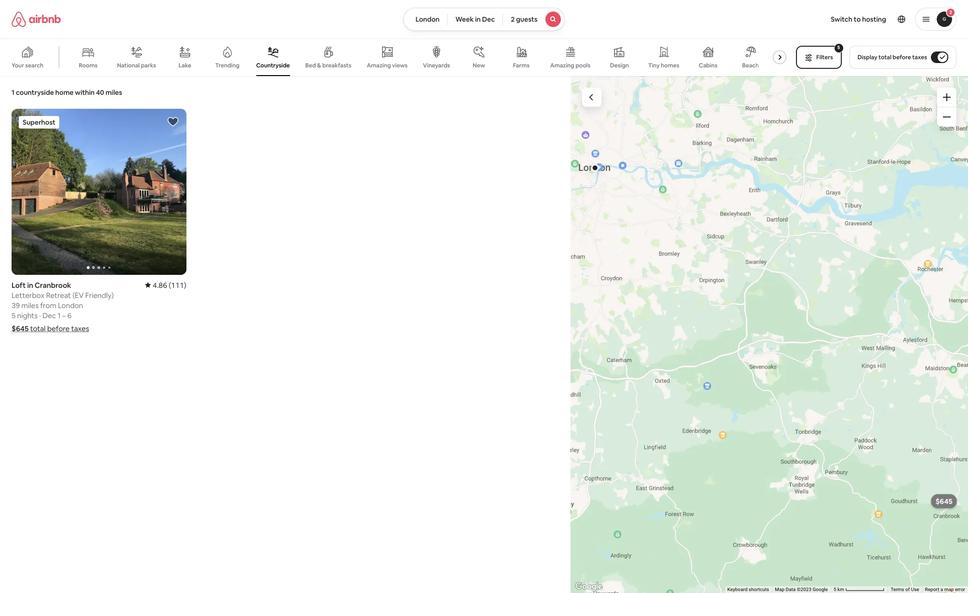 Task type: vqa. For each thing, say whether or not it's contained in the screenshot.
Check-in 4.9 in the top of the page
no



Task type: describe. For each thing, give the bounding box(es) containing it.
use
[[911, 588, 919, 593]]

loft
[[12, 281, 26, 290]]

map
[[944, 588, 954, 593]]

switch to hosting link
[[825, 9, 892, 29]]

$645 inside the loft in cranbrook letterbox retreat (ev friendly) 39 miles from london 5 nights · dec 1 – 6 $645 total before taxes
[[12, 324, 29, 333]]

hosting
[[862, 15, 886, 24]]

to
[[854, 15, 861, 24]]

display total before taxes button
[[849, 46, 957, 69]]

taxes inside the loft in cranbrook letterbox retreat (ev friendly) 39 miles from london 5 nights · dec 1 – 6 $645 total before taxes
[[71, 324, 89, 333]]

tiny homes
[[648, 62, 679, 69]]

2 button
[[915, 8, 957, 31]]

km
[[838, 588, 844, 593]]

(ev
[[72, 291, 84, 300]]

5 inside the loft in cranbrook letterbox retreat (ev friendly) 39 miles from london 5 nights · dec 1 – 6 $645 total before taxes
[[12, 311, 16, 320]]

in for dec
[[475, 15, 481, 24]]

bed
[[305, 62, 316, 69]]

dec inside the loft in cranbrook letterbox retreat (ev friendly) 39 miles from london 5 nights · dec 1 – 6 $645 total before taxes
[[42, 311, 56, 320]]

report a map error link
[[925, 588, 965, 593]]

from
[[40, 301, 56, 310]]

farms
[[513, 62, 530, 69]]

switch
[[831, 15, 852, 24]]

views
[[392, 62, 408, 69]]

national
[[117, 62, 140, 69]]

total inside the loft in cranbrook letterbox retreat (ev friendly) 39 miles from london 5 nights · dec 1 – 6 $645 total before taxes
[[30, 324, 46, 333]]

$645 inside button
[[935, 497, 952, 506]]

a
[[941, 588, 943, 593]]

london inside the loft in cranbrook letterbox retreat (ev friendly) 39 miles from london 5 nights · dec 1 – 6 $645 total before taxes
[[58, 301, 83, 310]]

letterbox
[[12, 291, 45, 300]]

week
[[456, 15, 474, 24]]

$645 button
[[931, 495, 957, 509]]

amazing for amazing views
[[367, 62, 391, 69]]

(111)
[[169, 281, 186, 290]]

rooms
[[79, 62, 98, 69]]

4.86 (111)
[[153, 281, 186, 290]]

your search
[[12, 62, 43, 69]]

national parks
[[117, 62, 156, 69]]

display total before taxes
[[858, 53, 927, 61]]

0 vertical spatial 1
[[12, 88, 14, 97]]

pools
[[576, 62, 591, 69]]

none search field containing london
[[404, 8, 565, 31]]

bed & breakfasts
[[305, 62, 351, 69]]

amazing pools
[[550, 62, 591, 69]]

before inside button
[[893, 53, 911, 61]]

add to wishlist: loft in cranbrook image
[[167, 116, 179, 128]]

guests
[[516, 15, 538, 24]]

1 countryside home within 40 miles
[[12, 88, 122, 97]]

2 guests button
[[503, 8, 565, 31]]

2 for 2 guests
[[511, 15, 515, 24]]

2 for 2
[[949, 9, 952, 15]]

report a map error
[[925, 588, 965, 593]]

error
[[955, 588, 965, 593]]

google
[[813, 588, 828, 593]]

5 km button
[[831, 587, 888, 594]]

keyboard
[[727, 588, 748, 593]]

&
[[317, 62, 321, 69]]

report
[[925, 588, 939, 593]]

zoom in image
[[943, 93, 951, 101]]

profile element
[[576, 0, 957, 39]]

5 km
[[834, 588, 846, 593]]



Task type: locate. For each thing, give the bounding box(es) containing it.
in inside the loft in cranbrook letterbox retreat (ev friendly) 39 miles from london 5 nights · dec 1 – 6 $645 total before taxes
[[27, 281, 33, 290]]

within 40 miles
[[75, 88, 122, 97]]

1 horizontal spatial 5
[[834, 588, 836, 593]]

parks
[[141, 62, 156, 69]]

nights
[[17, 311, 38, 320]]

2 guests
[[511, 15, 538, 24]]

friendly)
[[85, 291, 114, 300]]

0 vertical spatial dec
[[482, 15, 495, 24]]

wildlife: tilgate park image
[[563, 509, 571, 516]]

home
[[55, 88, 74, 97]]

week in dec
[[456, 15, 495, 24]]

filters
[[816, 53, 833, 61]]

1 horizontal spatial $645
[[935, 497, 952, 506]]

before
[[893, 53, 911, 61], [47, 324, 70, 333]]

taxes
[[912, 53, 927, 61], [71, 324, 89, 333]]

terms of use
[[891, 588, 919, 593]]

1 vertical spatial total
[[30, 324, 46, 333]]

dec right ·
[[42, 311, 56, 320]]

1 left –
[[58, 311, 61, 320]]

amazing left pools
[[550, 62, 574, 69]]

0 horizontal spatial london
[[58, 301, 83, 310]]

homes
[[661, 62, 679, 69]]

5 down switch
[[838, 44, 840, 51]]

1 vertical spatial taxes
[[71, 324, 89, 333]]

1 horizontal spatial dec
[[482, 15, 495, 24]]

5 down 39
[[12, 311, 16, 320]]

1 horizontal spatial in
[[475, 15, 481, 24]]

1 horizontal spatial amazing
[[550, 62, 574, 69]]

london up the 6
[[58, 301, 83, 310]]

display
[[858, 53, 877, 61]]

0 horizontal spatial in
[[27, 281, 33, 290]]

2 inside 2 dropdown button
[[949, 9, 952, 15]]

0 horizontal spatial before
[[47, 324, 70, 333]]

map
[[775, 588, 785, 593]]

1 horizontal spatial taxes
[[912, 53, 927, 61]]

cabins
[[699, 62, 718, 69]]

1 horizontal spatial before
[[893, 53, 911, 61]]

1 left countryside
[[12, 88, 14, 97]]

london button
[[404, 8, 448, 31]]

0 vertical spatial total
[[879, 53, 892, 61]]

trending
[[215, 62, 240, 69]]

5 left km
[[834, 588, 836, 593]]

0 horizontal spatial 1
[[12, 88, 14, 97]]

breakfasts
[[322, 62, 351, 69]]

your
[[12, 62, 24, 69]]

before inside the loft in cranbrook letterbox retreat (ev friendly) 39 miles from london 5 nights · dec 1 – 6 $645 total before taxes
[[47, 324, 70, 333]]

0 horizontal spatial taxes
[[71, 324, 89, 333]]

search
[[25, 62, 43, 69]]

1 vertical spatial before
[[47, 324, 70, 333]]

tiny
[[648, 62, 660, 69]]

1 vertical spatial group
[[12, 109, 186, 275]]

of
[[906, 588, 910, 593]]

countryside
[[16, 88, 54, 97]]

5 inside button
[[834, 588, 836, 593]]

0 vertical spatial group
[[0, 39, 790, 76]]

vineyards
[[423, 62, 450, 69]]

2 vertical spatial 5
[[834, 588, 836, 593]]

dec
[[482, 15, 495, 24], [42, 311, 56, 320]]

0 vertical spatial in
[[475, 15, 481, 24]]

1 horizontal spatial london
[[416, 15, 440, 24]]

lake
[[179, 62, 191, 69]]

2 horizontal spatial 5
[[838, 44, 840, 51]]

·
[[39, 311, 41, 320]]

39
[[12, 301, 20, 310]]

group containing national parks
[[0, 39, 790, 76]]

total down ·
[[30, 324, 46, 333]]

switch to hosting
[[831, 15, 886, 24]]

taxes down the 6
[[71, 324, 89, 333]]

©2023
[[797, 588, 812, 593]]

2 inside 2 guests button
[[511, 15, 515, 24]]

map data ©2023 google
[[775, 588, 828, 593]]

5
[[838, 44, 840, 51], [12, 311, 16, 320], [834, 588, 836, 593]]

1 horizontal spatial 1
[[58, 311, 61, 320]]

0 vertical spatial 5
[[838, 44, 840, 51]]

0 vertical spatial $645
[[12, 324, 29, 333]]

1 horizontal spatial 2
[[949, 9, 952, 15]]

total
[[879, 53, 892, 61], [30, 324, 46, 333]]

countryside
[[256, 62, 290, 69]]

design
[[610, 62, 629, 69]]

1 inside the loft in cranbrook letterbox retreat (ev friendly) 39 miles from london 5 nights · dec 1 – 6 $645 total before taxes
[[58, 311, 61, 320]]

0 horizontal spatial $645
[[12, 324, 29, 333]]

0 horizontal spatial total
[[30, 324, 46, 333]]

shortcuts
[[749, 588, 769, 593]]

1 vertical spatial london
[[58, 301, 83, 310]]

0 vertical spatial taxes
[[912, 53, 927, 61]]

keyboard shortcuts button
[[727, 587, 769, 594]]

0 horizontal spatial amazing
[[367, 62, 391, 69]]

london left week
[[416, 15, 440, 24]]

in for cranbrook
[[27, 281, 33, 290]]

taxes inside button
[[912, 53, 927, 61]]

1 vertical spatial $645
[[935, 497, 952, 506]]

before down –
[[47, 324, 70, 333]]

new
[[473, 62, 485, 69]]

beach
[[742, 62, 759, 69]]

total right display
[[879, 53, 892, 61]]

terms
[[891, 588, 904, 593]]

in
[[475, 15, 481, 24], [27, 281, 33, 290]]

retreat
[[46, 291, 71, 300]]

0 horizontal spatial 5
[[12, 311, 16, 320]]

keyboard shortcuts
[[727, 588, 769, 593]]

4.86
[[153, 281, 167, 290]]

dec inside 'button'
[[482, 15, 495, 24]]

amazing
[[367, 62, 391, 69], [550, 62, 574, 69]]

0 vertical spatial london
[[416, 15, 440, 24]]

None search field
[[404, 8, 565, 31]]

0 horizontal spatial dec
[[42, 311, 56, 320]]

google map
showing 1 stay. region
[[563, 76, 968, 594]]

before right display
[[893, 53, 911, 61]]

london
[[416, 15, 440, 24], [58, 301, 83, 310]]

1 horizontal spatial total
[[879, 53, 892, 61]]

filters button
[[796, 46, 842, 69]]

1 vertical spatial 5
[[12, 311, 16, 320]]

5 for 5 km
[[834, 588, 836, 593]]

in right week
[[475, 15, 481, 24]]

zoom out image
[[943, 113, 951, 121]]

terms of use link
[[891, 588, 919, 593]]

amazing left views
[[367, 62, 391, 69]]

6
[[67, 311, 72, 320]]

$645
[[12, 324, 29, 333], [935, 497, 952, 506]]

total inside button
[[879, 53, 892, 61]]

data
[[786, 588, 796, 593]]

cranbrook
[[35, 281, 71, 290]]

–
[[62, 311, 66, 320]]

group
[[0, 39, 790, 76], [12, 109, 186, 275]]

in inside 'button'
[[475, 15, 481, 24]]

week in dec button
[[447, 8, 503, 31]]

1 vertical spatial in
[[27, 281, 33, 290]]

2
[[949, 9, 952, 15], [511, 15, 515, 24]]

4.86 out of 5 average rating,  111 reviews image
[[145, 281, 186, 290]]

0 horizontal spatial 2
[[511, 15, 515, 24]]

1
[[12, 88, 14, 97], [58, 311, 61, 320]]

amazing for amazing pools
[[550, 62, 574, 69]]

miles
[[21, 301, 39, 310]]

dec right week
[[482, 15, 495, 24]]

in up letterbox
[[27, 281, 33, 290]]

taxes down 2 dropdown button
[[912, 53, 927, 61]]

google image
[[573, 581, 605, 594]]

5 for 5
[[838, 44, 840, 51]]

1 vertical spatial dec
[[42, 311, 56, 320]]

amazing views
[[367, 62, 408, 69]]

0 vertical spatial before
[[893, 53, 911, 61]]

london inside london button
[[416, 15, 440, 24]]

1 vertical spatial 1
[[58, 311, 61, 320]]

loft in cranbrook letterbox retreat (ev friendly) 39 miles from london 5 nights · dec 1 – 6 $645 total before taxes
[[12, 281, 114, 333]]



